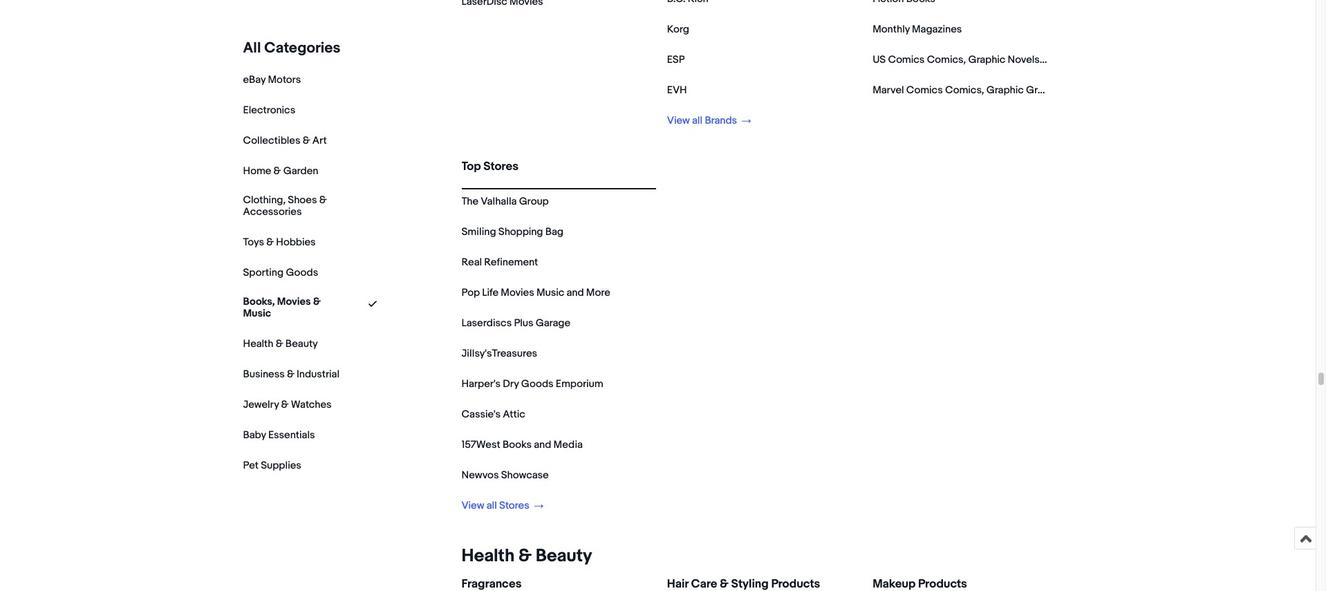 Task type: vqa. For each thing, say whether or not it's contained in the screenshot.
See All Feedback
no



Task type: describe. For each thing, give the bounding box(es) containing it.
1 horizontal spatial health & beauty
[[462, 546, 592, 567]]

bag
[[545, 225, 564, 239]]

business & industrial
[[243, 368, 340, 381]]

more
[[586, 286, 611, 299]]

attic
[[503, 408, 525, 421]]

plus
[[514, 317, 534, 330]]

marvel comics comics, graphic graphic novels link
[[873, 84, 1098, 97]]

& left art
[[303, 134, 310, 147]]

newvos
[[462, 469, 499, 482]]

157west books and media link
[[462, 438, 583, 452]]

view all stores
[[462, 499, 532, 512]]

showcase
[[501, 469, 549, 482]]

1 vertical spatial novels
[[1066, 84, 1098, 97]]

business & industrial link
[[243, 368, 340, 381]]

newvos showcase link
[[462, 469, 549, 482]]

valhalla
[[481, 195, 517, 208]]

0 vertical spatial novels
[[1008, 53, 1040, 66]]

home & garden
[[243, 165, 318, 178]]

toys
[[243, 236, 264, 249]]

music for movies
[[243, 307, 271, 320]]

sporting goods link
[[243, 266, 318, 279]]

1 vertical spatial health & beauty link
[[456, 546, 592, 567]]

electronics link
[[243, 104, 295, 117]]

view all stores link
[[462, 499, 544, 512]]

media
[[554, 438, 583, 452]]

home
[[243, 165, 271, 178]]

us comics comics, graphic novels & tpbs link
[[873, 53, 1075, 66]]

the
[[462, 195, 479, 208]]

harper's
[[462, 378, 501, 391]]

baby
[[243, 428, 266, 442]]

top
[[462, 160, 481, 174]]

books, movies & music link
[[243, 295, 340, 320]]

ebay motors link
[[243, 73, 301, 86]]

group
[[519, 195, 549, 208]]

books,
[[243, 295, 275, 308]]

harper's dry goods emporium
[[462, 378, 604, 391]]

supplies
[[261, 459, 301, 472]]

& inside clothing, shoes & accessories
[[319, 194, 327, 207]]

korg link
[[667, 23, 689, 36]]

all for brands
[[692, 114, 703, 127]]

cassie's attic
[[462, 408, 525, 421]]

movies inside books, movies & music
[[277, 295, 311, 308]]

monthly magazines link
[[873, 23, 962, 36]]

home & garden link
[[243, 165, 318, 178]]

1 horizontal spatial goods
[[521, 378, 554, 391]]

comics, for us
[[927, 53, 966, 66]]

books, movies & music
[[243, 295, 321, 320]]

clothing, shoes & accessories link
[[243, 194, 340, 218]]

view for view all brands
[[667, 114, 690, 127]]

business
[[243, 368, 285, 381]]

jewelry & watches link
[[243, 398, 332, 411]]

jillsy'streasures link
[[462, 347, 537, 360]]

brands
[[705, 114, 737, 127]]

marvel
[[873, 84, 904, 97]]

all for stores
[[487, 499, 497, 512]]

the valhalla group link
[[462, 195, 549, 208]]

garage
[[536, 317, 571, 330]]

view for view all stores
[[462, 499, 484, 512]]

collectibles & art link
[[243, 134, 327, 147]]

& up business & industrial link
[[276, 337, 283, 350]]

& right 'jewelry'
[[281, 398, 289, 411]]

accessories
[[243, 205, 302, 218]]

& right business
[[287, 368, 294, 381]]

dry
[[503, 378, 519, 391]]

newvos showcase
[[462, 469, 549, 482]]

shoes
[[288, 194, 317, 207]]

1 vertical spatial beauty
[[536, 546, 592, 567]]

art
[[312, 134, 327, 147]]

marvel comics comics, graphic graphic novels
[[873, 84, 1098, 97]]

monthly magazines
[[873, 23, 962, 36]]

& right 'home'
[[274, 165, 281, 178]]

real
[[462, 256, 482, 269]]

smiling shopping bag
[[462, 225, 564, 239]]

top stores
[[462, 160, 519, 174]]

essentials
[[268, 428, 315, 442]]

pet
[[243, 459, 259, 472]]

categories
[[264, 39, 341, 57]]

0 vertical spatial health & beauty link
[[243, 337, 318, 350]]

sporting
[[243, 266, 284, 279]]



Task type: locate. For each thing, give the bounding box(es) containing it.
1 horizontal spatial beauty
[[536, 546, 592, 567]]

watches
[[291, 398, 332, 411]]

music down sporting
[[243, 307, 271, 320]]

motors
[[268, 73, 301, 86]]

0 vertical spatial all
[[692, 114, 703, 127]]

evh
[[667, 84, 687, 97]]

157west
[[462, 438, 500, 452]]

0 horizontal spatial music
[[243, 307, 271, 320]]

movies
[[501, 286, 534, 299], [277, 295, 311, 308]]

comics,
[[927, 53, 966, 66], [945, 84, 984, 97]]

all down newvos
[[487, 499, 497, 512]]

0 vertical spatial health
[[243, 337, 274, 350]]

graphic down tpbs
[[1026, 84, 1063, 97]]

magazines
[[912, 23, 962, 36]]

electronics
[[243, 104, 295, 117]]

health
[[243, 337, 274, 350], [462, 546, 515, 567]]

graphic down us comics comics, graphic novels & tpbs
[[987, 84, 1024, 97]]

& right toys
[[266, 236, 274, 249]]

view
[[667, 114, 690, 127], [462, 499, 484, 512]]

graphic for novels
[[968, 53, 1006, 66]]

0 horizontal spatial health & beauty link
[[243, 337, 318, 350]]

health & beauty link up business & industrial link
[[243, 337, 318, 350]]

health & beauty down view all stores link
[[462, 546, 592, 567]]

health & beauty
[[243, 337, 318, 350], [462, 546, 592, 567]]

1 horizontal spatial novels
[[1066, 84, 1098, 97]]

0 vertical spatial comics
[[888, 53, 925, 66]]

health & beauty link
[[243, 337, 318, 350], [456, 546, 592, 567]]

comics, for marvel
[[945, 84, 984, 97]]

pet supplies
[[243, 459, 301, 472]]

1 horizontal spatial health
[[462, 546, 515, 567]]

0 vertical spatial stores
[[484, 160, 519, 174]]

smiling shopping bag link
[[462, 225, 564, 239]]

1 horizontal spatial health & beauty link
[[456, 546, 592, 567]]

0 vertical spatial view
[[667, 114, 690, 127]]

0 horizontal spatial view
[[462, 499, 484, 512]]

0 horizontal spatial health & beauty
[[243, 337, 318, 350]]

emporium
[[556, 378, 604, 391]]

1 horizontal spatial all
[[692, 114, 703, 127]]

all left brands
[[692, 114, 703, 127]]

1 vertical spatial view
[[462, 499, 484, 512]]

0 vertical spatial comics,
[[927, 53, 966, 66]]

comics for us
[[888, 53, 925, 66]]

books
[[503, 438, 532, 452]]

comics for marvel
[[906, 84, 943, 97]]

pop life movies music and more link
[[462, 286, 611, 299]]

pop life movies music and more
[[462, 286, 611, 299]]

graphic for graphic
[[987, 84, 1024, 97]]

graphic
[[968, 53, 1006, 66], [987, 84, 1024, 97], [1026, 84, 1063, 97]]

0 horizontal spatial and
[[534, 438, 551, 452]]

& inside books, movies & music
[[313, 295, 321, 308]]

0 vertical spatial music
[[537, 286, 564, 299]]

goods down hobbies
[[286, 266, 318, 279]]

1 vertical spatial all
[[487, 499, 497, 512]]

comics right marvel
[[906, 84, 943, 97]]

jewelry
[[243, 398, 279, 411]]

comics
[[888, 53, 925, 66], [906, 84, 943, 97]]

0 horizontal spatial all
[[487, 499, 497, 512]]

harper's dry goods emporium link
[[462, 378, 604, 391]]

stores down newvos showcase
[[499, 499, 530, 512]]

smiling
[[462, 225, 496, 239]]

comics, down magazines
[[927, 53, 966, 66]]

music inside books, movies & music
[[243, 307, 271, 320]]

movies right life at the left of page
[[501, 286, 534, 299]]

pet supplies link
[[243, 459, 301, 472]]

us
[[873, 53, 886, 66]]

all categories
[[243, 39, 341, 57]]

movies down sporting goods link
[[277, 295, 311, 308]]

industrial
[[297, 368, 340, 381]]

shopping
[[498, 225, 543, 239]]

health up business
[[243, 337, 274, 350]]

1 horizontal spatial and
[[567, 286, 584, 299]]

1 vertical spatial health & beauty
[[462, 546, 592, 567]]

korg
[[667, 23, 689, 36]]

evh link
[[667, 84, 687, 97]]

0 horizontal spatial movies
[[277, 295, 311, 308]]

novels down tpbs
[[1066, 84, 1098, 97]]

1 vertical spatial music
[[243, 307, 271, 320]]

collectibles & art
[[243, 134, 327, 147]]

graphic up marvel comics comics, graphic graphic novels
[[968, 53, 1006, 66]]

view all brands link
[[667, 114, 751, 127]]

& left tpbs
[[1042, 53, 1050, 66]]

view down newvos
[[462, 499, 484, 512]]

music up garage
[[537, 286, 564, 299]]

all
[[692, 114, 703, 127], [487, 499, 497, 512]]

0 horizontal spatial novels
[[1008, 53, 1040, 66]]

jewelry & watches
[[243, 398, 332, 411]]

laserdiscs plus garage link
[[462, 317, 571, 330]]

cassie's
[[462, 408, 501, 421]]

clothing, shoes & accessories
[[243, 194, 327, 218]]

laserdiscs
[[462, 317, 512, 330]]

1 vertical spatial goods
[[521, 378, 554, 391]]

& down view all stores link
[[519, 546, 532, 567]]

1 horizontal spatial view
[[667, 114, 690, 127]]

real refinement link
[[462, 256, 538, 269]]

and right books
[[534, 438, 551, 452]]

1 horizontal spatial music
[[537, 286, 564, 299]]

tpbs
[[1052, 53, 1075, 66]]

collectibles
[[243, 134, 300, 147]]

esp link
[[667, 53, 685, 66]]

goods right dry
[[521, 378, 554, 391]]

music for life
[[537, 286, 564, 299]]

0 vertical spatial health & beauty
[[243, 337, 318, 350]]

1 horizontal spatial movies
[[501, 286, 534, 299]]

0 vertical spatial goods
[[286, 266, 318, 279]]

beauty
[[286, 337, 318, 350], [536, 546, 592, 567]]

baby essentials link
[[243, 428, 315, 442]]

clothing,
[[243, 194, 286, 207]]

and left more
[[567, 286, 584, 299]]

health & beauty link down view all stores link
[[456, 546, 592, 567]]

health down view all stores
[[462, 546, 515, 567]]

0 horizontal spatial goods
[[286, 266, 318, 279]]

hobbies
[[276, 236, 316, 249]]

goods
[[286, 266, 318, 279], [521, 378, 554, 391]]

1 vertical spatial and
[[534, 438, 551, 452]]

and
[[567, 286, 584, 299], [534, 438, 551, 452]]

garden
[[283, 165, 318, 178]]

ebay
[[243, 73, 266, 86]]

baby essentials
[[243, 428, 315, 442]]

life
[[482, 286, 499, 299]]

laserdiscs plus garage
[[462, 317, 571, 330]]

0 horizontal spatial beauty
[[286, 337, 318, 350]]

view down evh
[[667, 114, 690, 127]]

1 vertical spatial comics
[[906, 84, 943, 97]]

1 vertical spatial stores
[[499, 499, 530, 512]]

1 vertical spatial comics,
[[945, 84, 984, 97]]

us comics comics, graphic novels & tpbs
[[873, 53, 1075, 66]]

pop
[[462, 286, 480, 299]]

0 horizontal spatial health
[[243, 337, 274, 350]]

stores right top
[[484, 160, 519, 174]]

toys & hobbies
[[243, 236, 316, 249]]

health & beauty up business & industrial link
[[243, 337, 318, 350]]

0 vertical spatial beauty
[[286, 337, 318, 350]]

the valhalla group
[[462, 195, 549, 208]]

sporting goods
[[243, 266, 318, 279]]

real refinement
[[462, 256, 538, 269]]

& right shoes on the left of page
[[319, 194, 327, 207]]

comics, down us comics comics, graphic novels & tpbs
[[945, 84, 984, 97]]

novels left tpbs
[[1008, 53, 1040, 66]]

cassie's attic link
[[462, 408, 525, 421]]

ebay motors
[[243, 73, 301, 86]]

monthly
[[873, 23, 910, 36]]

0 vertical spatial and
[[567, 286, 584, 299]]

1 vertical spatial health
[[462, 546, 515, 567]]

& down sporting goods link
[[313, 295, 321, 308]]

comics right us
[[888, 53, 925, 66]]

jillsy'streasures
[[462, 347, 537, 360]]



